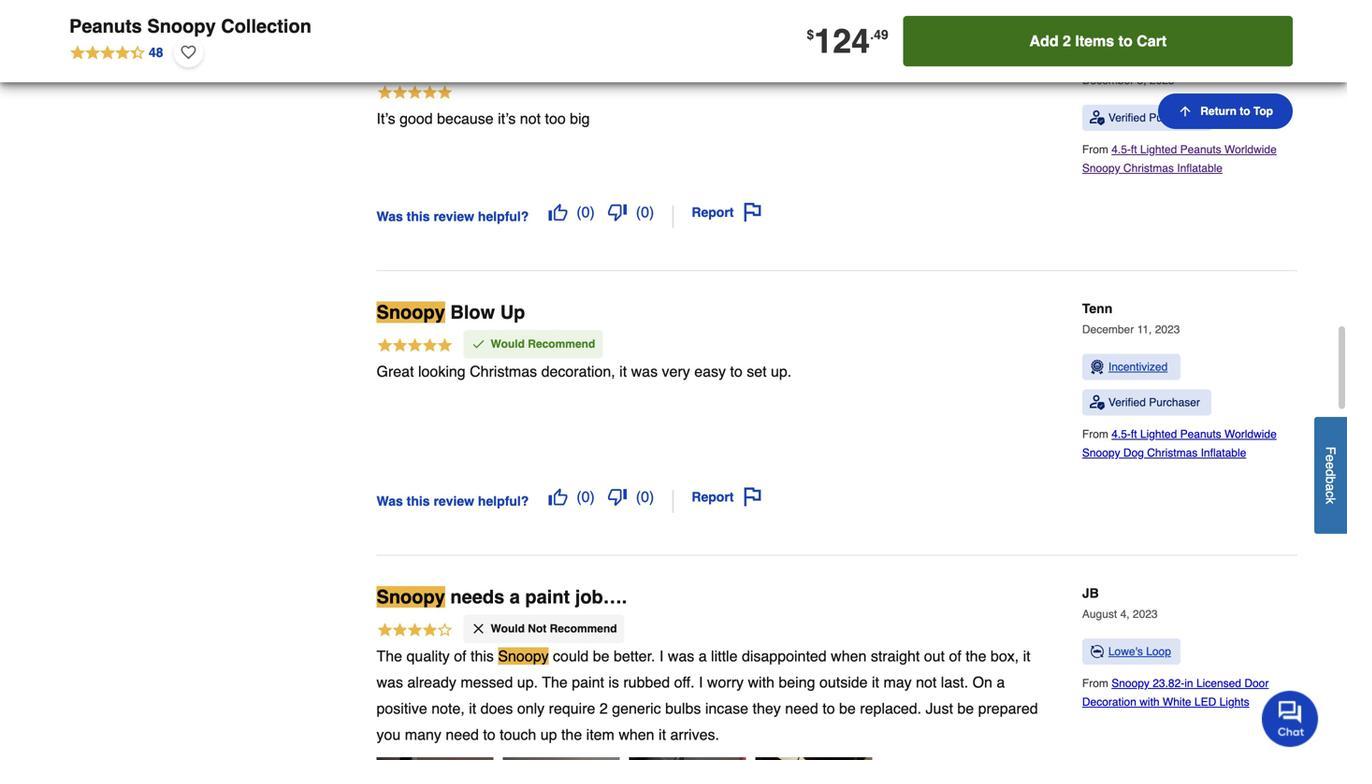 Task type: vqa. For each thing, say whether or not it's contained in the screenshot.
first chevron down image from the bottom
no



Task type: locate. For each thing, give the bounding box(es) containing it.
it's good because it's not too big
[[377, 110, 590, 127]]

ft up 'dog'
[[1131, 428, 1137, 441]]

1 verified purchaser icon image from the top
[[1090, 111, 1105, 126]]

of inside the could be better. i was a little disappointed when straight out of the box, it was already messed up. the paint is rubbed off. i worry with being outside it may not last. on a positive note, it does only require 2 generic bulbs incase they need to be replaced.  just be prepared you many need to touch up the item when it arrives.
[[949, 648, 962, 665]]

1 vertical spatial verified
[[1109, 396, 1146, 410]]

0 horizontal spatial be
[[593, 648, 610, 665]]

( 0 ) right thumb up icon
[[577, 204, 595, 221]]

to
[[1119, 32, 1133, 50], [1240, 105, 1251, 118], [730, 363, 743, 380], [823, 700, 835, 718], [483, 726, 496, 744]]

verified purchaser down "incentivized"
[[1109, 396, 1200, 410]]

recommend up could
[[550, 623, 617, 636]]

5 stars image
[[377, 84, 453, 103], [377, 337, 453, 356]]

2023 right 5,
[[1150, 74, 1175, 87]]

cart
[[1137, 32, 1167, 50]]

verified purchaser icon image
[[1090, 111, 1105, 126], [1090, 396, 1105, 410]]

0 horizontal spatial with
[[748, 674, 775, 691]]

2 verified from the top
[[1109, 396, 1146, 410]]

5 stars image for tenn
[[377, 337, 453, 356]]

0 vertical spatial review
[[434, 209, 474, 224]]

0 vertical spatial 5 stars image
[[377, 84, 453, 103]]

return to top button
[[1159, 94, 1293, 129]]

2 report from the top
[[692, 490, 734, 505]]

recommend
[[528, 338, 595, 351], [550, 623, 617, 636]]

1 december from the top
[[1082, 74, 1134, 87]]

( 0 ) right thumb up image
[[577, 489, 595, 506]]

helpful? for charmaine
[[478, 209, 529, 224]]

0 vertical spatial would
[[491, 338, 525, 351]]

1 lighted from the top
[[1140, 143, 1177, 156]]

0 vertical spatial december
[[1082, 74, 1134, 87]]

decoration
[[1082, 696, 1137, 709]]

report
[[692, 205, 734, 220], [692, 490, 734, 505]]

0 horizontal spatial the
[[561, 726, 582, 744]]

looking
[[418, 363, 466, 380]]

august
[[1082, 608, 1117, 621]]

charmaine december 5, 2023
[[1082, 52, 1175, 87]]

arrives.
[[670, 726, 719, 744]]

( for thumb up icon
[[577, 204, 582, 221]]

3 from from the top
[[1082, 678, 1112, 691]]

the down 4 stars image
[[377, 648, 402, 665]]

incase
[[705, 700, 749, 718]]

1 4.5- from the top
[[1112, 143, 1131, 156]]

replaced.
[[860, 700, 922, 718]]

helpful? for tenn
[[478, 494, 529, 509]]

a
[[1323, 484, 1338, 491], [510, 587, 520, 608], [699, 648, 707, 665], [997, 674, 1005, 691]]

december for tenn
[[1082, 323, 1134, 337]]

not
[[528, 623, 547, 636]]

christmas right 'dog'
[[1147, 447, 1198, 460]]

4.5- up 'dog'
[[1112, 428, 1131, 441]]

checkmark image
[[471, 337, 486, 352]]

ft inside '4.5-ft lighted peanuts worldwide snoopy dog christmas inflatable'
[[1131, 428, 1137, 441]]

the down could
[[542, 674, 568, 691]]

i
[[660, 648, 664, 665], [699, 674, 703, 691]]

1 vertical spatial the
[[561, 726, 582, 744]]

1 vertical spatial was this review helpful?
[[377, 494, 529, 509]]

1 horizontal spatial was
[[631, 363, 658, 380]]

december down charmaine at the right
[[1082, 74, 1134, 87]]

snoopy 23.82-in licensed door decoration with white led lights
[[1082, 678, 1269, 709]]

1 report button from the top
[[685, 197, 769, 228]]

was for tenn
[[377, 494, 403, 509]]

2 verified purchaser from the top
[[1109, 396, 1200, 410]]

2023 inside tenn december 11, 2023
[[1155, 323, 1180, 337]]

1 vertical spatial purchaser
[[1149, 396, 1200, 410]]

0 horizontal spatial 2
[[600, 700, 608, 718]]

it's
[[498, 110, 516, 127]]

on
[[973, 674, 993, 691]]

0 horizontal spatial need
[[446, 726, 479, 744]]

purchaser up 4.5-ft lighted peanuts worldwide snoopy christmas inflatable at right
[[1149, 112, 1200, 125]]

close image
[[471, 622, 486, 637]]

require
[[549, 700, 595, 718]]

2023 for charmaine
[[1150, 74, 1175, 87]]

2 vertical spatial 2023
[[1133, 608, 1158, 621]]

2 december from the top
[[1082, 323, 1134, 337]]

december inside charmaine december 5, 2023
[[1082, 74, 1134, 87]]

peanuts inside 4.5-ft lighted peanuts worldwide snoopy christmas inflatable
[[1180, 143, 1222, 156]]

0 vertical spatial paint
[[525, 587, 570, 608]]

0 vertical spatial recommend
[[528, 338, 595, 351]]

)
[[590, 204, 595, 221], [649, 204, 654, 221], [590, 489, 595, 506], [649, 489, 654, 506]]

2 was from the top
[[377, 494, 403, 509]]

thumb up image
[[549, 488, 567, 507]]

(
[[577, 204, 582, 221], [636, 204, 641, 221], [577, 489, 582, 506], [636, 489, 641, 506]]

2 verified purchaser icon image from the top
[[1090, 396, 1105, 410]]

4.5- for christmas
[[1112, 143, 1131, 156]]

1 5 stars image from the top
[[377, 84, 453, 103]]

1 would from the top
[[491, 338, 525, 351]]

up.
[[771, 363, 792, 380], [517, 674, 538, 691]]

( right thumb up icon
[[577, 204, 582, 221]]

1 horizontal spatial not
[[916, 674, 937, 691]]

0 vertical spatial christmas
[[1124, 162, 1174, 175]]

need
[[785, 700, 818, 718], [446, 726, 479, 744]]

1 vertical spatial christmas
[[470, 363, 537, 380]]

purchaser
[[1149, 112, 1200, 125], [1149, 396, 1200, 410]]

to left top
[[1240, 105, 1251, 118]]

good
[[400, 110, 433, 127]]

1 review from the top
[[434, 209, 474, 224]]

christmas inside '4.5-ft lighted peanuts worldwide snoopy dog christmas inflatable'
[[1147, 447, 1198, 460]]

( 0 ) right thumb down image
[[636, 204, 654, 221]]

0 for thumb down icon
[[641, 489, 649, 506]]

0 vertical spatial 2
[[1063, 32, 1071, 50]]

the up on
[[966, 648, 987, 665]]

report button
[[685, 197, 769, 228], [685, 482, 769, 513]]

0 vertical spatial with
[[748, 674, 775, 691]]

christmas down checkmark image
[[470, 363, 537, 380]]

december inside tenn december 11, 2023
[[1082, 323, 1134, 337]]

led
[[1195, 696, 1217, 709]]

1 from from the top
[[1082, 143, 1112, 156]]

does
[[481, 700, 513, 718]]

thumb down image
[[608, 203, 627, 222]]

the inside the could be better. i was a little disappointed when straight out of the box, it was already messed up. the paint is rubbed off. i worry with being outside it may not last. on a positive note, it does only require 2 generic bulbs incase they need to be replaced.  just be prepared you many need to touch up the item when it arrives.
[[542, 674, 568, 691]]

peanuts inside '4.5-ft lighted peanuts worldwide snoopy dog christmas inflatable'
[[1180, 428, 1222, 441]]

inflatable right 'dog'
[[1201, 447, 1247, 460]]

2 worldwide from the top
[[1225, 428, 1277, 441]]

lighted inside 4.5-ft lighted peanuts worldwide snoopy christmas inflatable
[[1140, 143, 1177, 156]]

2 report button from the top
[[685, 482, 769, 513]]

2 right add
[[1063, 32, 1071, 50]]

ft down 5,
[[1131, 143, 1137, 156]]

2 5 stars image from the top
[[377, 337, 453, 356]]

1 horizontal spatial of
[[949, 648, 962, 665]]

paint up would not recommend
[[525, 587, 570, 608]]

worldwide
[[1225, 143, 1277, 156], [1225, 428, 1277, 441]]

4.5- inside '4.5-ft lighted peanuts worldwide snoopy dog christmas inflatable'
[[1112, 428, 1131, 441]]

0 for thumb down image
[[641, 204, 649, 221]]

ft
[[1131, 143, 1137, 156], [1131, 428, 1137, 441]]

0 vertical spatial was
[[377, 209, 403, 224]]

0 vertical spatial was this review helpful?
[[377, 209, 529, 224]]

1 ft from the top
[[1131, 143, 1137, 156]]

1 vertical spatial the
[[542, 674, 568, 691]]

not inside the could be better. i was a little disappointed when straight out of the box, it was already messed up. the paint is rubbed off. i worry with being outside it may not last. on a positive note, it does only require 2 generic bulbs incase they need to be replaced.  just be prepared you many need to touch up the item when it arrives.
[[916, 674, 937, 691]]

jb
[[1082, 586, 1099, 601]]

ft for dog
[[1131, 428, 1137, 441]]

0 vertical spatial up.
[[771, 363, 792, 380]]

0 vertical spatial the
[[966, 648, 987, 665]]

1 vertical spatial 2
[[600, 700, 608, 718]]

great looking christmas decoration, it was very easy to set up.
[[377, 363, 792, 380]]

0 vertical spatial report
[[692, 205, 734, 220]]

it's
[[377, 110, 395, 127]]

purchaser up 4.5-ft lighted peanuts worldwide snoopy dog christmas inflatable link
[[1149, 396, 1200, 410]]

item
[[586, 726, 615, 744]]

https://photos us.bazaarvoice.com/photo/2/cghvdg86bg93zxm/cb6ad3f9 76f9 53db 954e f806f6377b51 image
[[503, 758, 620, 761]]

of right quality
[[454, 648, 466, 665]]

2 vertical spatial peanuts
[[1180, 428, 1222, 441]]

december down tenn
[[1082, 323, 1134, 337]]

0 horizontal spatial when
[[619, 726, 655, 744]]

0 right thumb down icon
[[641, 489, 649, 506]]

of right out
[[949, 648, 962, 665]]

lighted inside '4.5-ft lighted peanuts worldwide snoopy dog christmas inflatable'
[[1140, 428, 1177, 441]]

with up they
[[748, 674, 775, 691]]

be up the is
[[593, 648, 610, 665]]

$ 124 . 49
[[807, 22, 889, 61]]

to down 'outside'
[[823, 700, 835, 718]]

0 vertical spatial purchaser
[[1149, 112, 1200, 125]]

i right off.
[[699, 674, 703, 691]]

2 helpful? from the top
[[478, 494, 529, 509]]

0 right thumb down image
[[641, 204, 649, 221]]

1 helpful? from the top
[[478, 209, 529, 224]]

) left thumb down image
[[590, 204, 595, 221]]

0 right thumb up image
[[582, 489, 590, 506]]

peanuts for 4.5-ft lighted peanuts worldwide snoopy christmas inflatable
[[1180, 143, 1222, 156]]

e
[[1323, 455, 1338, 462], [1323, 462, 1338, 469]]

was this review helpful?
[[377, 209, 529, 224], [377, 494, 529, 509]]

up. right set
[[771, 363, 792, 380]]

from down incentivised review icon
[[1082, 428, 1112, 441]]

4.5- inside 4.5-ft lighted peanuts worldwide snoopy christmas inflatable
[[1112, 143, 1131, 156]]

d
[[1323, 469, 1338, 477]]

peanuts
[[69, 15, 142, 37], [1180, 143, 1222, 156], [1180, 428, 1222, 441]]

christmas inside 4.5-ft lighted peanuts worldwide snoopy christmas inflatable
[[1124, 162, 1174, 175]]

1 vertical spatial ft
[[1131, 428, 1137, 441]]

up. up only
[[517, 674, 538, 691]]

1 vertical spatial report
[[692, 490, 734, 505]]

2 ft from the top
[[1131, 428, 1137, 441]]

paint left the is
[[572, 674, 604, 691]]

worldwide inside '4.5-ft lighted peanuts worldwide snoopy dog christmas inflatable'
[[1225, 428, 1277, 441]]

verified purchaser
[[1109, 112, 1200, 125], [1109, 396, 1200, 410]]

2 would from the top
[[491, 623, 525, 636]]

the right up
[[561, 726, 582, 744]]

0 for thumb up image
[[582, 489, 590, 506]]

1 vertical spatial 2023
[[1155, 323, 1180, 337]]

1 vertical spatial this
[[407, 494, 430, 509]]

lighted up 'dog'
[[1140, 428, 1177, 441]]

2 of from the left
[[949, 648, 962, 665]]

need down "being"
[[785, 700, 818, 718]]

1 vertical spatial peanuts
[[1180, 143, 1222, 156]]

1 vertical spatial december
[[1082, 323, 1134, 337]]

0 horizontal spatial up.
[[517, 674, 538, 691]]

flag image
[[743, 203, 762, 222], [743, 488, 762, 507]]

1 horizontal spatial with
[[1140, 696, 1160, 709]]

was this review helpful? for tenn
[[377, 494, 529, 509]]

inflatable
[[1177, 162, 1223, 175], [1201, 447, 1247, 460]]

little
[[711, 648, 738, 665]]

from up 'decoration'
[[1082, 678, 1112, 691]]

2 purchaser from the top
[[1149, 396, 1200, 410]]

1 vertical spatial i
[[699, 674, 703, 691]]

5 stars image up the great
[[377, 337, 453, 356]]

2023 right the 4,
[[1133, 608, 1158, 621]]

1 was from the top
[[377, 209, 403, 224]]

( for thumb down icon
[[636, 489, 641, 506]]

1 report from the top
[[692, 205, 734, 220]]

helpful? left thumb up image
[[478, 494, 529, 509]]

1 vertical spatial 4.5-
[[1112, 428, 1131, 441]]

a right needs
[[510, 587, 520, 608]]

lighted down 5,
[[1140, 143, 1177, 156]]

0 vertical spatial verified purchaser icon image
[[1090, 111, 1105, 126]]

paint inside the could be better. i was a little disappointed when straight out of the box, it was already messed up. the paint is rubbed off. i worry with being outside it may not last. on a positive note, it does only require 2 generic bulbs incase they need to be replaced.  just be prepared you many need to touch up the item when it arrives.
[[572, 674, 604, 691]]

when down generic
[[619, 726, 655, 744]]

0 vertical spatial report button
[[685, 197, 769, 228]]

this for charmaine
[[407, 209, 430, 224]]

2 vertical spatial was
[[377, 674, 403, 691]]

from down charmaine december 5, 2023
[[1082, 143, 1112, 156]]

be right just
[[957, 700, 974, 718]]

0 horizontal spatial of
[[454, 648, 466, 665]]

2 review from the top
[[434, 494, 474, 509]]

not right it's
[[520, 110, 541, 127]]

to down does
[[483, 726, 496, 744]]

( right thumb up image
[[577, 489, 582, 506]]

would
[[491, 338, 525, 351], [491, 623, 525, 636]]

lighted for dog
[[1140, 428, 1177, 441]]

2 from from the top
[[1082, 428, 1112, 441]]

1 vertical spatial was
[[377, 494, 403, 509]]

with down 23.82-
[[1140, 696, 1160, 709]]

1 purchaser from the top
[[1149, 112, 1200, 125]]

too
[[545, 110, 566, 127]]

loop
[[1146, 646, 1171, 659]]

0 vertical spatial this
[[407, 209, 430, 224]]

1 was this review helpful? from the top
[[377, 209, 529, 224]]

1 vertical spatial up.
[[517, 674, 538, 691]]

1 vertical spatial paint
[[572, 674, 604, 691]]

review for tenn
[[434, 494, 474, 509]]

2 lighted from the top
[[1140, 428, 1177, 441]]

2023 inside jb august 4, 2023
[[1133, 608, 1158, 621]]

0 right thumb up icon
[[582, 204, 590, 221]]

need down note,
[[446, 726, 479, 744]]

1 worldwide from the top
[[1225, 143, 1277, 156]]

0 vertical spatial 2023
[[1150, 74, 1175, 87]]

) left thumb down icon
[[590, 489, 595, 506]]

4.5-ft lighted peanuts worldwide snoopy christmas inflatable
[[1082, 143, 1277, 175]]

1 vertical spatial helpful?
[[478, 494, 529, 509]]

it right box,
[[1023, 648, 1031, 665]]

2 vertical spatial from
[[1082, 678, 1112, 691]]

4 stars image
[[377, 622, 453, 641]]

verified down 5,
[[1109, 112, 1146, 125]]

jb august 4, 2023
[[1082, 586, 1158, 621]]

verified purchaser icon image down charmaine december 5, 2023
[[1090, 111, 1105, 126]]

0 vertical spatial worldwide
[[1225, 143, 1277, 156]]

1 flag image from the top
[[743, 203, 762, 222]]

0 vertical spatial need
[[785, 700, 818, 718]]

verified purchaser down 5,
[[1109, 112, 1200, 125]]

0 vertical spatial verified purchaser
[[1109, 112, 1200, 125]]

helpful?
[[478, 209, 529, 224], [478, 494, 529, 509]]

recommend up decoration,
[[528, 338, 595, 351]]

( right thumb down icon
[[636, 489, 641, 506]]

the
[[377, 648, 402, 665], [542, 674, 568, 691]]

( 0 ) for thumb up icon
[[577, 204, 595, 221]]

it
[[620, 363, 627, 380], [1023, 648, 1031, 665], [872, 674, 879, 691], [469, 700, 476, 718], [659, 726, 666, 744]]

49
[[874, 27, 889, 42]]

from
[[1082, 143, 1112, 156], [1082, 428, 1112, 441], [1082, 678, 1112, 691]]

worldwide inside 4.5-ft lighted peanuts worldwide snoopy christmas inflatable
[[1225, 143, 1277, 156]]

off.
[[674, 674, 695, 691]]

be down 'outside'
[[839, 700, 856, 718]]

disappointed
[[742, 648, 827, 665]]

1 horizontal spatial the
[[966, 648, 987, 665]]

2023
[[1150, 74, 1175, 87], [1155, 323, 1180, 337], [1133, 608, 1158, 621]]

0 horizontal spatial the
[[377, 648, 402, 665]]

the
[[966, 648, 987, 665], [561, 726, 582, 744]]

1 vertical spatial with
[[1140, 696, 1160, 709]]

return
[[1201, 105, 1237, 118]]

to up charmaine at the right
[[1119, 32, 1133, 50]]

1 vertical spatial would
[[491, 623, 525, 636]]

2 vertical spatial christmas
[[1147, 447, 1198, 460]]

1 vertical spatial verified purchaser icon image
[[1090, 396, 1105, 410]]

0 vertical spatial lighted
[[1140, 143, 1177, 156]]

0 horizontal spatial i
[[660, 648, 664, 665]]

2 was this review helpful? from the top
[[377, 494, 529, 509]]

inflatable down arrow up image
[[1177, 162, 1223, 175]]

not down out
[[916, 674, 937, 691]]

5 stars image up good
[[377, 84, 453, 103]]

was
[[377, 209, 403, 224], [377, 494, 403, 509]]

1 vertical spatial review
[[434, 494, 474, 509]]

helpful? left thumb up icon
[[478, 209, 529, 224]]

1 verified from the top
[[1109, 112, 1146, 125]]

decoration,
[[541, 363, 615, 380]]

when
[[831, 648, 867, 665], [619, 726, 655, 744]]

1 vertical spatial not
[[916, 674, 937, 691]]

christmas down 5,
[[1124, 162, 1174, 175]]

1 vertical spatial lighted
[[1140, 428, 1177, 441]]

0 vertical spatial from
[[1082, 143, 1112, 156]]

verified for second verified purchaser icon from the bottom of the page
[[1109, 112, 1146, 125]]

1 horizontal spatial paint
[[572, 674, 604, 691]]

4.5- down charmaine december 5, 2023
[[1112, 143, 1131, 156]]

verified down "incentivized"
[[1109, 396, 1146, 410]]

0 vertical spatial inflatable
[[1177, 162, 1223, 175]]

e up b
[[1323, 462, 1338, 469]]

1 vertical spatial was
[[668, 648, 694, 665]]

1 vertical spatial verified purchaser
[[1109, 396, 1200, 410]]

verified purchaser icon image down incentivised review icon
[[1090, 396, 1105, 410]]

1 vertical spatial 5 stars image
[[377, 337, 453, 356]]

would right close image
[[491, 623, 525, 636]]

quality
[[407, 648, 450, 665]]

2023 right 11,
[[1155, 323, 1180, 337]]

of
[[454, 648, 466, 665], [949, 648, 962, 665]]

) right thumb down image
[[649, 204, 654, 221]]

1 vertical spatial from
[[1082, 428, 1112, 441]]

) right thumb down icon
[[649, 489, 654, 506]]

2 up item
[[600, 700, 608, 718]]

1 vertical spatial when
[[619, 726, 655, 744]]

0 vertical spatial not
[[520, 110, 541, 127]]

2 4.5- from the top
[[1112, 428, 1131, 441]]

( right thumb down image
[[636, 204, 641, 221]]

was up positive
[[377, 674, 403, 691]]

1 horizontal spatial when
[[831, 648, 867, 665]]

0 vertical spatial verified
[[1109, 112, 1146, 125]]

https://photos us.bazaarvoice.com/photo/2/cghvdg86bg93zxm/e0c8879b 7183 5c2f 9c37 55d30f1fbf35 image
[[629, 758, 746, 761]]

1 vertical spatial flag image
[[743, 488, 762, 507]]

1 horizontal spatial 2
[[1063, 32, 1071, 50]]

0 vertical spatial flag image
[[743, 203, 762, 222]]

e up d
[[1323, 455, 1338, 462]]

2 flag image from the top
[[743, 488, 762, 507]]

when up 'outside'
[[831, 648, 867, 665]]

from for charmaine
[[1082, 143, 1112, 156]]

0 vertical spatial helpful?
[[478, 209, 529, 224]]

2023 for tenn
[[1155, 323, 1180, 337]]

ft inside 4.5-ft lighted peanuts worldwide snoopy christmas inflatable
[[1131, 143, 1137, 156]]

) for thumb down image
[[649, 204, 654, 221]]

was up off.
[[668, 648, 694, 665]]

a up k
[[1323, 484, 1338, 491]]

i right better.
[[660, 648, 664, 665]]

heart outline image
[[181, 42, 196, 63]]

would right checkmark image
[[491, 338, 525, 351]]

was left very
[[631, 363, 658, 380]]

1 horizontal spatial the
[[542, 674, 568, 691]]

already
[[407, 674, 456, 691]]

0 vertical spatial ft
[[1131, 143, 1137, 156]]

0 horizontal spatial not
[[520, 110, 541, 127]]

verified
[[1109, 112, 1146, 125], [1109, 396, 1146, 410]]

2023 inside charmaine december 5, 2023
[[1150, 74, 1175, 87]]

1 vertical spatial report button
[[685, 482, 769, 513]]

1 horizontal spatial up.
[[771, 363, 792, 380]]

up
[[541, 726, 557, 744]]

( 0 )
[[577, 204, 595, 221], [636, 204, 654, 221], [577, 489, 595, 506], [636, 489, 654, 506]]

( 0 ) right thumb down icon
[[636, 489, 654, 506]]

c
[[1323, 491, 1338, 498]]



Task type: describe. For each thing, give the bounding box(es) containing it.
positive
[[377, 700, 427, 718]]

tenn december 11, 2023
[[1082, 301, 1180, 337]]

a right on
[[997, 674, 1005, 691]]

) for thumb up image
[[590, 489, 595, 506]]

snoopy inside 4.5-ft lighted peanuts worldwide snoopy christmas inflatable
[[1082, 162, 1120, 175]]

0 horizontal spatial was
[[377, 674, 403, 691]]

( 0 ) for thumb down image
[[636, 204, 654, 221]]

flag image for charmaine
[[743, 203, 762, 222]]

items
[[1075, 32, 1114, 50]]

snoopy 23.82-in licensed door decoration with white led lights link
[[1082, 678, 1269, 709]]

snoopy needs a paint job….
[[377, 587, 627, 608]]

easy
[[694, 363, 726, 380]]

verified for first verified purchaser icon from the bottom
[[1109, 396, 1146, 410]]

a left "little"
[[699, 648, 707, 665]]

( 0 ) for thumb up image
[[577, 489, 595, 506]]

report button for tenn
[[685, 482, 769, 513]]

0 vertical spatial was
[[631, 363, 658, 380]]

0 vertical spatial when
[[831, 648, 867, 665]]

is
[[608, 674, 619, 691]]

would for a
[[491, 623, 525, 636]]

it left may
[[872, 674, 879, 691]]

https://photos us.bazaarvoice.com/photo/2/cghvdg86bg93zxm/42d3d08b 840b 5e6f 8244 e9122f9a6040 image
[[756, 758, 872, 761]]

( 0 ) for thumb down icon
[[636, 489, 654, 506]]

the quality of this snoopy
[[377, 648, 549, 665]]

last.
[[941, 674, 969, 691]]

review for charmaine
[[434, 209, 474, 224]]

peanuts snoopy collection
[[69, 15, 311, 37]]

.
[[870, 27, 874, 42]]

it left does
[[469, 700, 476, 718]]

0 horizontal spatial paint
[[525, 587, 570, 608]]

top
[[1254, 105, 1273, 118]]

up
[[500, 302, 525, 323]]

straight
[[871, 648, 920, 665]]

prepared
[[978, 700, 1038, 718]]

it left arrives. at the bottom of the page
[[659, 726, 666, 744]]

0 for thumb up icon
[[582, 204, 590, 221]]

incentivised review icon image
[[1090, 360, 1105, 375]]

lighted for christmas
[[1140, 143, 1177, 156]]

needs
[[450, 587, 504, 608]]

4,
[[1120, 608, 1130, 621]]

$
[[807, 27, 814, 42]]

just
[[926, 700, 953, 718]]

add 2 items to cart button
[[903, 16, 1293, 66]]

report button for charmaine
[[685, 197, 769, 228]]

flag image for tenn
[[743, 488, 762, 507]]

snoopy inside '4.5-ft lighted peanuts worldwide snoopy dog christmas inflatable'
[[1082, 447, 1120, 460]]

1 of from the left
[[454, 648, 466, 665]]

1 e from the top
[[1323, 455, 1338, 462]]

add
[[1030, 32, 1059, 50]]

2 e from the top
[[1323, 462, 1338, 469]]

from for jb
[[1082, 678, 1112, 691]]

they
[[753, 700, 781, 718]]

4.5-ft lighted peanuts worldwide snoopy christmas inflatable link
[[1082, 143, 1277, 175]]

124
[[814, 22, 870, 61]]

arrow up image
[[1178, 104, 1193, 119]]

worldwide for 4.5-ft lighted peanuts worldwide snoopy dog christmas inflatable
[[1225, 428, 1277, 441]]

0 vertical spatial peanuts
[[69, 15, 142, 37]]

many
[[405, 726, 441, 744]]

report for charmaine
[[692, 205, 734, 220]]

4.5- for dog
[[1112, 428, 1131, 441]]

k
[[1323, 498, 1338, 504]]

add 2 items to cart
[[1030, 32, 1167, 50]]

was for charmaine
[[377, 209, 403, 224]]

set
[[747, 363, 767, 380]]

4.5-ft lighted peanuts worldwide snoopy dog christmas inflatable link
[[1082, 428, 1277, 460]]

because
[[437, 110, 494, 127]]

0 vertical spatial i
[[660, 648, 664, 665]]

2 vertical spatial this
[[471, 648, 494, 665]]

to left set
[[730, 363, 743, 380]]

inflatable inside '4.5-ft lighted peanuts worldwide snoopy dog christmas inflatable'
[[1201, 447, 1247, 460]]

job….
[[575, 587, 627, 608]]

1 horizontal spatial i
[[699, 674, 703, 691]]

outside
[[820, 674, 868, 691]]

incentivized
[[1109, 361, 1168, 374]]

https://photos us.bazaarvoice.com/photo/2/cghvdg86bg93zxm/6537f0f5 278c 55b1 81c5 ebdb80b2344d image
[[377, 758, 494, 761]]

f e e d b a c k button
[[1315, 417, 1347, 534]]

) for thumb up icon
[[590, 204, 595, 221]]

messed
[[461, 674, 513, 691]]

) for thumb down icon
[[649, 489, 654, 506]]

inflatable inside 4.5-ft lighted peanuts worldwide snoopy christmas inflatable
[[1177, 162, 1223, 175]]

worldwide for 4.5-ft lighted peanuts worldwide snoopy christmas inflatable
[[1225, 143, 1277, 156]]

snoopy inside snoopy 23.82-in licensed door decoration with white led lights
[[1112, 678, 1150, 691]]

( for thumb down image
[[636, 204, 641, 221]]

chat invite button image
[[1262, 690, 1319, 748]]

bulbs
[[665, 700, 701, 718]]

would for up
[[491, 338, 525, 351]]

licensed
[[1197, 678, 1242, 691]]

1 horizontal spatial need
[[785, 700, 818, 718]]

blow
[[450, 302, 495, 323]]

big
[[570, 110, 590, 127]]

1 horizontal spatial be
[[839, 700, 856, 718]]

up. inside the could be better. i was a little disappointed when straight out of the box, it was already messed up. the paint is rubbed off. i worry with being outside it may not last. on a positive note, it does only require 2 generic bulbs incase they need to be replaced.  just be prepared you many need to touch up the item when it arrives.
[[517, 674, 538, 691]]

could
[[553, 648, 589, 665]]

great
[[377, 363, 414, 380]]

lowes loop icon image
[[1090, 645, 1105, 660]]

only
[[517, 700, 545, 718]]

return to top
[[1201, 105, 1273, 118]]

charmaine
[[1082, 52, 1150, 67]]

lowe's loop
[[1109, 646, 1171, 659]]

2 inside the could be better. i was a little disappointed when straight out of the box, it was already messed up. the paint is rubbed off. i worry with being outside it may not last. on a positive note, it does only require 2 generic bulbs incase they need to be replaced.  just be prepared you many need to touch up the item when it arrives.
[[600, 700, 608, 718]]

4.5-ft lighted peanuts worldwide snoopy dog christmas inflatable
[[1082, 428, 1277, 460]]

( for thumb up image
[[577, 489, 582, 506]]

2 horizontal spatial be
[[957, 700, 974, 718]]

rubbed
[[623, 674, 670, 691]]

ft for christmas
[[1131, 143, 1137, 156]]

thumb down image
[[608, 488, 627, 507]]

5,
[[1137, 74, 1147, 87]]

lights
[[1220, 696, 1250, 709]]

box,
[[991, 648, 1019, 665]]

with inside the could be better. i was a little disappointed when straight out of the box, it was already messed up. the paint is rubbed off. i worry with being outside it may not last. on a positive note, it does only require 2 generic bulbs incase they need to be replaced.  just be prepared you many need to touch up the item when it arrives.
[[748, 674, 775, 691]]

tenn
[[1082, 301, 1113, 316]]

48
[[149, 45, 163, 60]]

2023 for jb
[[1133, 608, 1158, 621]]

this for tenn
[[407, 494, 430, 509]]

2 inside button
[[1063, 32, 1071, 50]]

out
[[924, 648, 945, 665]]

4.4 stars image
[[69, 42, 164, 62]]

1 verified purchaser from the top
[[1109, 112, 1200, 125]]

0 vertical spatial the
[[377, 648, 402, 665]]

f e e d b a c k
[[1323, 447, 1338, 504]]

generic
[[612, 700, 661, 718]]

5 stars image for charmaine
[[377, 84, 453, 103]]

note,
[[432, 700, 465, 718]]

would not recommend
[[491, 623, 617, 636]]

very
[[662, 363, 690, 380]]

you
[[377, 726, 401, 744]]

collection
[[221, 15, 311, 37]]

a inside button
[[1323, 484, 1338, 491]]

23.82-
[[1153, 678, 1185, 691]]

december for charmaine
[[1082, 74, 1134, 87]]

2 horizontal spatial was
[[668, 648, 694, 665]]

snoopy blow up
[[377, 302, 525, 323]]

was this review helpful? for charmaine
[[377, 209, 529, 224]]

f
[[1323, 447, 1338, 455]]

could be better. i was a little disappointed when straight out of the box, it was already messed up. the paint is rubbed off. i worry with being outside it may not last. on a positive note, it does only require 2 generic bulbs incase they need to be replaced.  just be prepared you many need to touch up the item when it arrives.
[[377, 648, 1038, 744]]

with inside snoopy 23.82-in licensed door decoration with white led lights
[[1140, 696, 1160, 709]]

would recommend
[[491, 338, 595, 351]]

report for tenn
[[692, 490, 734, 505]]

thumb up image
[[549, 203, 567, 222]]

lowe's
[[1109, 646, 1143, 659]]

white
[[1163, 696, 1192, 709]]

11,
[[1137, 323, 1152, 337]]

it right decoration,
[[620, 363, 627, 380]]

being
[[779, 674, 815, 691]]

1 vertical spatial recommend
[[550, 623, 617, 636]]

peanuts for 4.5-ft lighted peanuts worldwide snoopy dog christmas inflatable
[[1180, 428, 1222, 441]]



